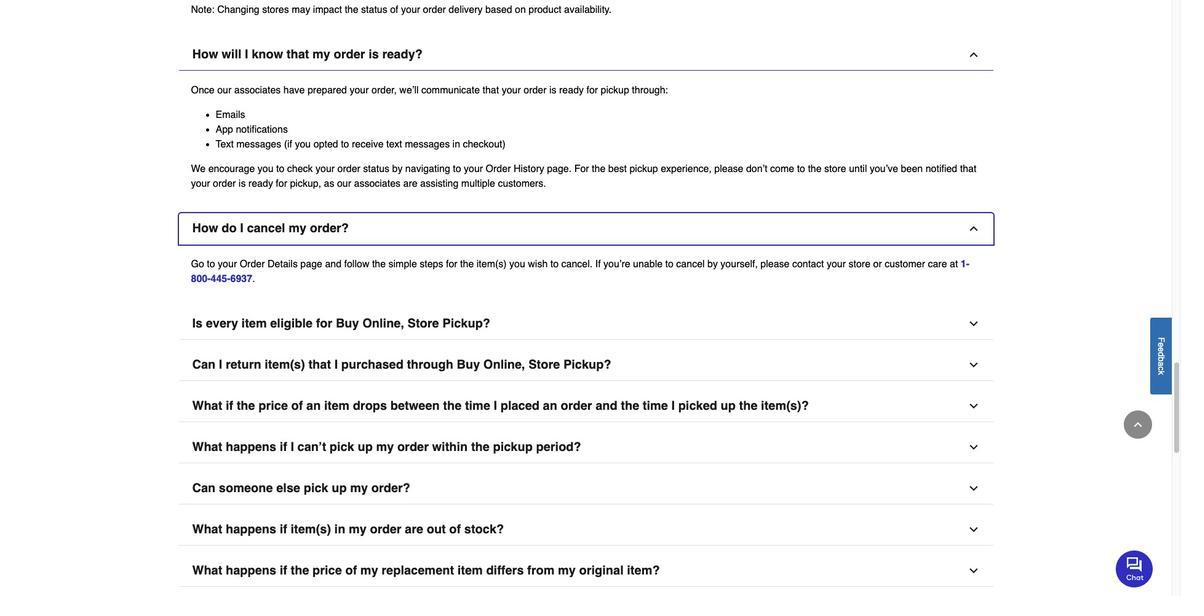 Task type: vqa. For each thing, say whether or not it's contained in the screenshot.
HOLIDAY
no



Task type: locate. For each thing, give the bounding box(es) containing it.
0 vertical spatial happens
[[226, 440, 276, 454]]

an right placed
[[543, 399, 557, 413]]

chevron down image inside what if the price of an item drops between the time i placed an order and the time i picked up the item(s)? 'button'
[[967, 400, 980, 413]]

cancel right the unable
[[676, 259, 705, 270]]

1 vertical spatial store
[[529, 358, 560, 372]]

2 chevron down image from the top
[[967, 359, 980, 371]]

1 horizontal spatial an
[[543, 399, 557, 413]]

can inside button
[[192, 358, 216, 372]]

1 what from the top
[[192, 399, 222, 413]]

1 vertical spatial store
[[849, 259, 871, 270]]

are inside we encourage you to check your order status by navigating to your order history page. for the best pickup experience, please don't come to the store until you've been notified that your order is ready for pickup, as our associates are assisting multiple customers.
[[403, 178, 418, 189]]

1-
[[961, 259, 970, 270]]

to right opted
[[341, 139, 349, 150]]

in inside button
[[334, 523, 345, 537]]

up right 'picked'
[[721, 399, 736, 413]]

is
[[192, 317, 203, 331]]

0 vertical spatial price
[[259, 399, 288, 413]]

order
[[486, 163, 511, 174], [240, 259, 265, 270]]

5 chevron down image from the top
[[967, 565, 980, 577]]

item(s) inside button
[[291, 523, 331, 537]]

item inside 'button'
[[324, 399, 350, 413]]

associates
[[234, 85, 281, 96], [354, 178, 401, 189]]

buy up purchased
[[336, 317, 359, 331]]

ready down the encourage
[[248, 178, 273, 189]]

i left placed
[[494, 399, 497, 413]]

item(s)
[[477, 259, 507, 270], [265, 358, 305, 372], [291, 523, 331, 537]]

1 horizontal spatial please
[[761, 259, 790, 270]]

item(s) inside button
[[265, 358, 305, 372]]

been
[[901, 163, 923, 174]]

messages down notifications
[[236, 139, 281, 150]]

pickup left through:
[[601, 85, 629, 96]]

how
[[192, 47, 218, 61], [192, 221, 218, 235]]

picked
[[678, 399, 717, 413]]

for down the check at the top left of page
[[276, 178, 287, 189]]

1 horizontal spatial store
[[529, 358, 560, 372]]

chevron down image inside what happens if i can't pick up my order within the pickup period? button
[[967, 441, 980, 454]]

status inside we encourage you to check your order status by navigating to your order history page. for the best pickup experience, please don't come to the store until you've been notified that your order is ready for pickup, as our associates are assisting multiple customers.
[[363, 163, 389, 174]]

0 horizontal spatial online,
[[363, 317, 404, 331]]

4 chevron down image from the top
[[967, 524, 980, 536]]

1 vertical spatial order
[[240, 259, 265, 270]]

check
[[287, 163, 313, 174]]

you right the encourage
[[258, 163, 273, 174]]

can't
[[298, 440, 326, 454]]

1 horizontal spatial order?
[[371, 481, 410, 496]]

1 e from the top
[[1157, 343, 1167, 347]]

0 horizontal spatial store
[[825, 163, 846, 174]]

i left 'picked'
[[672, 399, 675, 413]]

item left differs
[[458, 564, 483, 578]]

our inside we encourage you to check your order status by navigating to your order history page. for the best pickup experience, please don't come to the store until you've been notified that your order is ready for pickup, as our associates are assisting multiple customers.
[[337, 178, 351, 189]]

2 happens from the top
[[226, 523, 276, 537]]

0 vertical spatial is
[[369, 47, 379, 61]]

can left return at the bottom
[[192, 358, 216, 372]]

1 vertical spatial and
[[596, 399, 618, 413]]

up down drops
[[358, 440, 373, 454]]

what for what happens if i can't pick up my order within the pickup period?
[[192, 440, 222, 454]]

store inside is every item eligible for buy online, store pickup? "button"
[[408, 317, 439, 331]]

buy right through
[[457, 358, 480, 372]]

from
[[527, 564, 555, 578]]

pickup right the best
[[630, 163, 658, 174]]

0 horizontal spatial order?
[[310, 221, 349, 235]]

online, up what if the price of an item drops between the time i placed an order and the time i picked up the item(s)?
[[483, 358, 525, 372]]

d
[[1157, 352, 1167, 357]]

pick
[[330, 440, 354, 454], [304, 481, 328, 496]]

you've
[[870, 163, 898, 174]]

happens for item(s)
[[226, 523, 276, 537]]

associates down receive
[[354, 178, 401, 189]]

2 vertical spatial pickup
[[493, 440, 533, 454]]

you left wish
[[509, 259, 525, 270]]

1 how from the top
[[192, 47, 218, 61]]

delivery
[[449, 4, 483, 15]]

if
[[226, 399, 233, 413], [280, 440, 287, 454], [280, 523, 287, 537], [280, 564, 287, 578]]

item(s) left wish
[[477, 259, 507, 270]]

our
[[217, 85, 232, 96], [337, 178, 351, 189]]

by left yourself,
[[708, 259, 718, 270]]

online, inside button
[[483, 358, 525, 372]]

i right do
[[240, 221, 244, 235]]

1 horizontal spatial associates
[[354, 178, 401, 189]]

time left 'picked'
[[643, 399, 668, 413]]

order,
[[372, 85, 397, 96]]

3 what from the top
[[192, 523, 222, 537]]

cancel right do
[[247, 221, 285, 235]]

up up what happens if item(s) in my order are out of stock?
[[332, 481, 347, 496]]

pick right the else
[[304, 481, 328, 496]]

1 happens from the top
[[226, 440, 276, 454]]

k
[[1157, 371, 1167, 375]]

chevron down image
[[967, 400, 980, 413], [967, 441, 980, 454], [967, 483, 980, 495], [967, 524, 980, 536], [967, 565, 980, 577]]

chevron up image
[[967, 48, 980, 61], [1132, 419, 1144, 431]]

chevron down image inside what happens if the price of my replacement item differs from my original item? button
[[967, 565, 980, 577]]

1 vertical spatial pick
[[304, 481, 328, 496]]

your left order,
[[350, 85, 369, 96]]

availability.
[[564, 4, 612, 15]]

chevron down image for placed
[[967, 400, 980, 413]]

online, inside "button"
[[363, 317, 404, 331]]

i right will
[[245, 47, 248, 61]]

0 horizontal spatial pickup
[[493, 440, 533, 454]]

0 horizontal spatial associates
[[234, 85, 281, 96]]

are inside button
[[405, 523, 423, 537]]

our right once
[[217, 85, 232, 96]]

1 chevron down image from the top
[[967, 318, 980, 330]]

are left out
[[405, 523, 423, 537]]

0 vertical spatial pickup
[[601, 85, 629, 96]]

how left do
[[192, 221, 218, 235]]

2 vertical spatial item
[[458, 564, 483, 578]]

happens inside button
[[226, 440, 276, 454]]

0 vertical spatial order?
[[310, 221, 349, 235]]

0 vertical spatial can
[[192, 358, 216, 372]]

0 horizontal spatial cancel
[[247, 221, 285, 235]]

0 horizontal spatial up
[[332, 481, 347, 496]]

up inside 'button'
[[721, 399, 736, 413]]

1 vertical spatial are
[[405, 523, 423, 537]]

changing
[[217, 4, 259, 15]]

3 happens from the top
[[226, 564, 276, 578]]

and
[[325, 259, 342, 270], [596, 399, 618, 413]]

1 vertical spatial please
[[761, 259, 790, 270]]

price down what happens if item(s) in my order are out of stock?
[[313, 564, 342, 578]]

of up can't
[[291, 399, 303, 413]]

unable
[[633, 259, 663, 270]]

happens for i
[[226, 440, 276, 454]]

pickup? down is every item eligible for buy online, store pickup? "button"
[[563, 358, 611, 372]]

you
[[295, 139, 311, 150], [258, 163, 273, 174], [509, 259, 525, 270]]

0 vertical spatial online,
[[363, 317, 404, 331]]

1 vertical spatial up
[[358, 440, 373, 454]]

2 messages from the left
[[405, 139, 450, 150]]

2 vertical spatial up
[[332, 481, 347, 496]]

0 horizontal spatial is
[[239, 178, 246, 189]]

chevron up image
[[967, 222, 980, 235]]

you right (if
[[295, 139, 311, 150]]

by inside we encourage you to check your order status by navigating to your order history page. for the best pickup experience, please don't come to the store until you've been notified that your order is ready for pickup, as our associates are assisting multiple customers.
[[392, 163, 403, 174]]

order inside what happens if i can't pick up my order within the pickup period? button
[[397, 440, 429, 454]]

is
[[369, 47, 379, 61], [549, 85, 557, 96], [239, 178, 246, 189]]

1 vertical spatial how
[[192, 221, 218, 235]]

pickup down placed
[[493, 440, 533, 454]]

item left drops
[[324, 399, 350, 413]]

what happens if item(s) in my order are out of stock?
[[192, 523, 504, 537]]

1 horizontal spatial order
[[486, 163, 511, 174]]

order? down 'what happens if i can't pick up my order within the pickup period?'
[[371, 481, 410, 496]]

1 vertical spatial ready
[[248, 178, 273, 189]]

b
[[1157, 357, 1167, 362]]

to right go
[[207, 259, 215, 270]]

ready down how will i know that my order is ready? button
[[559, 85, 584, 96]]

2 time from the left
[[643, 399, 668, 413]]

pick right can't
[[330, 440, 354, 454]]

what for what if the price of an item drops between the time i placed an order and the time i picked up the item(s)?
[[192, 399, 222, 413]]

pickup? up through
[[443, 317, 490, 331]]

f
[[1157, 337, 1167, 343]]

0 horizontal spatial an
[[306, 399, 321, 413]]

item
[[242, 317, 267, 331], [324, 399, 350, 413], [458, 564, 483, 578]]

0 vertical spatial pickup?
[[443, 317, 490, 331]]

store left the or
[[849, 259, 871, 270]]

1 vertical spatial can
[[192, 481, 216, 496]]

note:
[[191, 4, 215, 15]]

1 horizontal spatial store
[[849, 259, 871, 270]]

1 horizontal spatial up
[[358, 440, 373, 454]]

that down is every item eligible for buy online, store pickup?
[[308, 358, 331, 372]]

2 horizontal spatial item
[[458, 564, 483, 578]]

a
[[1157, 362, 1167, 367]]

details
[[268, 259, 298, 270]]

0 horizontal spatial messages
[[236, 139, 281, 150]]

to right the unable
[[665, 259, 674, 270]]

1 horizontal spatial pickup?
[[563, 358, 611, 372]]

for inside is every item eligible for buy online, store pickup? "button"
[[316, 317, 332, 331]]

0 horizontal spatial chevron up image
[[967, 48, 980, 61]]

item right every
[[242, 317, 267, 331]]

1 can from the top
[[192, 358, 216, 372]]

pickup? inside "button"
[[443, 317, 490, 331]]

my inside how do i cancel my order? button
[[289, 221, 306, 235]]

that right 'know'
[[287, 47, 309, 61]]

is every item eligible for buy online, store pickup? button
[[179, 309, 993, 340]]

by down text
[[392, 163, 403, 174]]

1 vertical spatial chevron up image
[[1132, 419, 1144, 431]]

online,
[[363, 317, 404, 331], [483, 358, 525, 372]]

order up multiple on the left top
[[486, 163, 511, 174]]

for
[[587, 85, 598, 96], [276, 178, 287, 189], [446, 259, 458, 270], [316, 317, 332, 331]]

is left ready?
[[369, 47, 379, 61]]

1 an from the left
[[306, 399, 321, 413]]

pickup
[[601, 85, 629, 96], [630, 163, 658, 174], [493, 440, 533, 454]]

item inside button
[[458, 564, 483, 578]]

1 vertical spatial status
[[363, 163, 389, 174]]

store
[[825, 163, 846, 174], [849, 259, 871, 270]]

can left someone
[[192, 481, 216, 496]]

0 horizontal spatial item
[[242, 317, 267, 331]]

item?
[[627, 564, 660, 578]]

1 horizontal spatial and
[[596, 399, 618, 413]]

buy inside "button"
[[336, 317, 359, 331]]

price down return at the bottom
[[259, 399, 288, 413]]

1 vertical spatial item(s)
[[265, 358, 305, 372]]

store up placed
[[529, 358, 560, 372]]

0 vertical spatial store
[[408, 317, 439, 331]]

chevron down image
[[967, 318, 980, 330], [967, 359, 980, 371]]

1 vertical spatial you
[[258, 163, 273, 174]]

2 can from the top
[[192, 481, 216, 496]]

please left contact
[[761, 259, 790, 270]]

1 horizontal spatial ready
[[559, 85, 584, 96]]

chat invite button image
[[1116, 550, 1154, 588]]

within
[[432, 440, 468, 454]]

0 vertical spatial chevron up image
[[967, 48, 980, 61]]

wish
[[528, 259, 548, 270]]

prepared
[[308, 85, 347, 96]]

messages up the navigating
[[405, 139, 450, 150]]

please left don't
[[715, 163, 744, 174]]

2 chevron down image from the top
[[967, 441, 980, 454]]

e up b
[[1157, 347, 1167, 352]]

your up as
[[316, 163, 335, 174]]

cancel.
[[561, 259, 593, 270]]

1 vertical spatial item
[[324, 399, 350, 413]]

0 vertical spatial are
[[403, 178, 418, 189]]

cancel inside how do i cancel my order? button
[[247, 221, 285, 235]]

through:
[[632, 85, 668, 96]]

0 horizontal spatial time
[[465, 399, 490, 413]]

0 horizontal spatial please
[[715, 163, 744, 174]]

my
[[313, 47, 330, 61], [289, 221, 306, 235], [376, 440, 394, 454], [350, 481, 368, 496], [349, 523, 367, 537], [360, 564, 378, 578], [558, 564, 576, 578]]

chevron down image inside can i return item(s) that i purchased through buy online, store pickup? button
[[967, 359, 980, 371]]

1 vertical spatial pickup
[[630, 163, 658, 174]]

0 horizontal spatial ready
[[248, 178, 273, 189]]

1 vertical spatial our
[[337, 178, 351, 189]]

to up assisting at the top left of page
[[453, 163, 461, 174]]

order? inside how do i cancel my order? button
[[310, 221, 349, 235]]

0 vertical spatial by
[[392, 163, 403, 174]]

what happens if the price of my replacement item differs from my original item?
[[192, 564, 660, 578]]

what happens if the price of my replacement item differs from my original item? button
[[179, 556, 993, 587]]

are down the navigating
[[403, 178, 418, 189]]

0 horizontal spatial price
[[259, 399, 288, 413]]

1 vertical spatial cancel
[[676, 259, 705, 270]]

time left placed
[[465, 399, 490, 413]]

(if
[[284, 139, 292, 150]]

associates up emails
[[234, 85, 281, 96]]

placed
[[501, 399, 540, 413]]

1 vertical spatial price
[[313, 564, 342, 578]]

ready inside we encourage you to check your order status by navigating to your order history page. for the best pickup experience, please don't come to the store until you've been notified that your order is ready for pickup, as our associates are assisting multiple customers.
[[248, 178, 273, 189]]

chevron up image inside how will i know that my order is ready? button
[[967, 48, 980, 61]]

that right notified
[[960, 163, 977, 174]]

1 horizontal spatial price
[[313, 564, 342, 578]]

and right page
[[325, 259, 342, 270]]

status
[[361, 4, 387, 15], [363, 163, 389, 174]]

1 horizontal spatial time
[[643, 399, 668, 413]]

replacement
[[382, 564, 454, 578]]

pickup inside we encourage you to check your order status by navigating to your order history page. for the best pickup experience, please don't come to the store until you've been notified that your order is ready for pickup, as our associates are assisting multiple customers.
[[630, 163, 658, 174]]

store left until
[[825, 163, 846, 174]]

is inside button
[[369, 47, 379, 61]]

2 horizontal spatial you
[[509, 259, 525, 270]]

0 horizontal spatial pick
[[304, 481, 328, 496]]

e
[[1157, 343, 1167, 347], [1157, 347, 1167, 352]]

order? inside can someone else pick up my order? button
[[371, 481, 410, 496]]

order up .
[[240, 259, 265, 270]]

3 chevron down image from the top
[[967, 483, 980, 495]]

of up ready?
[[390, 4, 398, 15]]

are
[[403, 178, 418, 189], [405, 523, 423, 537]]

can inside button
[[192, 481, 216, 496]]

0 vertical spatial how
[[192, 47, 218, 61]]

please
[[715, 163, 744, 174], [761, 259, 790, 270]]

0 horizontal spatial you
[[258, 163, 273, 174]]

contact
[[792, 259, 824, 270]]

can
[[192, 358, 216, 372], [192, 481, 216, 496]]

2 what from the top
[[192, 440, 222, 454]]

item(s) down can someone else pick up my order?
[[291, 523, 331, 537]]

online, up purchased
[[363, 317, 404, 331]]

1 horizontal spatial item
[[324, 399, 350, 413]]

2 how from the top
[[192, 221, 218, 235]]

1 vertical spatial in
[[334, 523, 345, 537]]

4 what from the top
[[192, 564, 222, 578]]

item(s) right return at the bottom
[[265, 358, 305, 372]]

is down how will i know that my order is ready? button
[[549, 85, 557, 96]]

can someone else pick up my order? button
[[179, 473, 993, 505]]

1 vertical spatial happens
[[226, 523, 276, 537]]

best
[[608, 163, 627, 174]]

2 horizontal spatial up
[[721, 399, 736, 413]]

as
[[324, 178, 334, 189]]

buy inside button
[[457, 358, 480, 372]]

text
[[216, 139, 234, 150]]

scroll to top element
[[1124, 411, 1152, 439]]

out
[[427, 523, 446, 537]]

0 horizontal spatial by
[[392, 163, 403, 174]]

0 vertical spatial and
[[325, 259, 342, 270]]

order? up page
[[310, 221, 349, 235]]

0 horizontal spatial in
[[334, 523, 345, 537]]

item inside "button"
[[242, 317, 267, 331]]

do
[[222, 221, 237, 235]]

0 vertical spatial you
[[295, 139, 311, 150]]

store up through
[[408, 317, 439, 331]]

1 vertical spatial chevron down image
[[967, 359, 980, 371]]

care
[[928, 259, 947, 270]]

chevron down image inside 'what happens if item(s) in my order are out of stock?' button
[[967, 524, 980, 536]]

in left checkout)
[[453, 139, 460, 150]]

else
[[276, 481, 300, 496]]

what inside button
[[192, 440, 222, 454]]

for right eligible on the bottom left of page
[[316, 317, 332, 331]]

1 vertical spatial by
[[708, 259, 718, 270]]

1 horizontal spatial online,
[[483, 358, 525, 372]]

my inside how will i know that my order is ready? button
[[313, 47, 330, 61]]

how left will
[[192, 47, 218, 61]]

1 vertical spatial online,
[[483, 358, 525, 372]]

f e e d b a c k button
[[1151, 318, 1172, 395]]

if inside button
[[280, 440, 287, 454]]

0 vertical spatial in
[[453, 139, 460, 150]]

status down receive
[[363, 163, 389, 174]]

0 horizontal spatial store
[[408, 317, 439, 331]]

chevron down image inside is every item eligible for buy online, store pickup? "button"
[[967, 318, 980, 330]]

1 chevron down image from the top
[[967, 400, 980, 413]]

e up d
[[1157, 343, 1167, 347]]

and down can i return item(s) that i purchased through buy online, store pickup? button
[[596, 399, 618, 413]]

1 horizontal spatial chevron up image
[[1132, 419, 1144, 431]]

order inside we encourage you to check your order status by navigating to your order history page. for the best pickup experience, please don't come to the store until you've been notified that your order is ready for pickup, as our associates are assisting multiple customers.
[[486, 163, 511, 174]]

2 vertical spatial item(s)
[[291, 523, 331, 537]]

stores
[[262, 4, 289, 15]]

by
[[392, 163, 403, 174], [708, 259, 718, 270]]

1 horizontal spatial our
[[337, 178, 351, 189]]

0 vertical spatial buy
[[336, 317, 359, 331]]

our right as
[[337, 178, 351, 189]]

the
[[345, 4, 358, 15], [592, 163, 606, 174], [808, 163, 822, 174], [372, 259, 386, 270], [460, 259, 474, 270], [237, 399, 255, 413], [443, 399, 462, 413], [621, 399, 639, 413], [739, 399, 758, 413], [471, 440, 490, 454], [291, 564, 309, 578]]

1 vertical spatial is
[[549, 85, 557, 96]]

an up can't
[[306, 399, 321, 413]]

up inside button
[[332, 481, 347, 496]]

in down can someone else pick up my order?
[[334, 523, 345, 537]]

1 horizontal spatial messages
[[405, 139, 450, 150]]

2 horizontal spatial pickup
[[630, 163, 658, 174]]

can for can someone else pick up my order?
[[192, 481, 216, 496]]

0 vertical spatial please
[[715, 163, 744, 174]]

encourage
[[208, 163, 255, 174]]

0 vertical spatial item
[[242, 317, 267, 331]]

if inside 'button'
[[226, 399, 233, 413]]

0 vertical spatial our
[[217, 85, 232, 96]]

status right the impact
[[361, 4, 387, 15]]

is down the encourage
[[239, 178, 246, 189]]

pickup?
[[443, 317, 490, 331], [563, 358, 611, 372]]

what inside 'button'
[[192, 399, 222, 413]]



Task type: describe. For each thing, give the bounding box(es) containing it.
someone
[[219, 481, 273, 496]]

notifications
[[236, 124, 288, 135]]

store inside we encourage you to check your order status by navigating to your order history page. for the best pickup experience, please don't come to the store until you've been notified that your order is ready for pickup, as our associates are assisting multiple customers.
[[825, 163, 846, 174]]

1 time from the left
[[465, 399, 490, 413]]

1 horizontal spatial pickup
[[601, 85, 629, 96]]

f e e d b a c k
[[1157, 337, 1167, 375]]

may
[[292, 4, 310, 15]]

item(s)?
[[761, 399, 809, 413]]

chevron down image for can i return item(s) that i purchased through buy online, store pickup?
[[967, 359, 980, 371]]

at
[[950, 259, 958, 270]]

product
[[529, 4, 561, 15]]

2 vertical spatial you
[[509, 259, 525, 270]]

what for what happens if the price of my replacement item differs from my original item?
[[192, 564, 222, 578]]

my inside what happens if i can't pick up my order within the pickup period? button
[[376, 440, 394, 454]]

associates inside we encourage you to check your order status by navigating to your order history page. for the best pickup experience, please don't come to the store until you've been notified that your order is ready for pickup, as our associates are assisting multiple customers.
[[354, 178, 401, 189]]

what happens if item(s) in my order are out of stock? button
[[179, 515, 993, 546]]

what if the price of an item drops between the time i placed an order and the time i picked up the item(s)?
[[192, 399, 809, 413]]

how for how do i cancel my order?
[[192, 221, 218, 235]]

that inside we encourage you to check your order status by navigating to your order history page. for the best pickup experience, please don't come to the store until you've been notified that your order is ready for pickup, as our associates are assisting multiple customers.
[[960, 163, 977, 174]]

on
[[515, 4, 526, 15]]

your up 445-
[[218, 259, 237, 270]]

0 horizontal spatial and
[[325, 259, 342, 270]]

receive
[[352, 139, 384, 150]]

will
[[222, 47, 241, 61]]

order inside 'what happens if item(s) in my order are out of stock?' button
[[370, 523, 401, 537]]

what happens if i can't pick up my order within the pickup period? button
[[179, 432, 993, 464]]

how will i know that my order is ready? button
[[179, 39, 993, 70]]

my inside can someone else pick up my order? button
[[350, 481, 368, 496]]

i left return at the bottom
[[219, 358, 222, 372]]

customers.
[[498, 178, 546, 189]]

you inside we encourage you to check your order status by navigating to your order history page. for the best pickup experience, please don't come to the store until you've been notified that your order is ready for pickup, as our associates are assisting multiple customers.
[[258, 163, 273, 174]]

app
[[216, 124, 233, 135]]

store inside can i return item(s) that i purchased through buy online, store pickup? button
[[529, 358, 560, 372]]

yourself,
[[721, 259, 758, 270]]

the inside button
[[471, 440, 490, 454]]

have
[[284, 85, 305, 96]]

and inside 'button'
[[596, 399, 618, 413]]

until
[[849, 163, 867, 174]]

we encourage you to check your order status by navigating to your order history page. for the best pickup experience, please don't come to the store until you've been notified that your order is ready for pickup, as our associates are assisting multiple customers.
[[191, 163, 977, 189]]

through
[[407, 358, 453, 372]]

if for item(s)
[[280, 523, 287, 537]]

your up checkout)
[[502, 85, 521, 96]]

emails
[[216, 109, 245, 120]]

what for what happens if item(s) in my order are out of stock?
[[192, 523, 222, 537]]

can i return item(s) that i purchased through buy online, store pickup?
[[192, 358, 611, 372]]

1 horizontal spatial cancel
[[676, 259, 705, 270]]

0 horizontal spatial order
[[240, 259, 265, 270]]

once our associates have prepared your order, we'll communicate that your order is ready for pickup through:
[[191, 85, 668, 96]]

please inside we encourage you to check your order status by navigating to your order history page. for the best pickup experience, please don't come to the store until you've been notified that your order is ready for pickup, as our associates are assisting multiple customers.
[[715, 163, 744, 174]]

drops
[[353, 399, 387, 413]]

2 horizontal spatial is
[[549, 85, 557, 96]]

of inside 'button'
[[291, 399, 303, 413]]

note: changing stores may impact the status of your order delivery based on product availability.
[[191, 4, 612, 15]]

eligible
[[270, 317, 313, 331]]

purchased
[[341, 358, 404, 372]]

we'll
[[400, 85, 419, 96]]

price inside what if the price of an item drops between the time i placed an order and the time i picked up the item(s)? 'button'
[[259, 399, 288, 413]]

assisting
[[420, 178, 459, 189]]

that inside button
[[287, 47, 309, 61]]

go to your order details page and follow the simple steps for the item(s) you wish to cancel. if you're unable to cancel by yourself, please contact your store or customer care at
[[191, 259, 961, 270]]

how for how will i know that my order is ready?
[[192, 47, 218, 61]]

ready?
[[382, 47, 423, 61]]

emails app notifications text messages (if you opted to receive text messages in checkout)
[[216, 109, 506, 150]]

item(s) for order
[[291, 523, 331, 537]]

page
[[300, 259, 322, 270]]

of down what happens if item(s) in my order are out of stock?
[[345, 564, 357, 578]]

pick inside button
[[330, 440, 354, 454]]

know
[[252, 47, 283, 61]]

text
[[386, 139, 402, 150]]

for inside we encourage you to check your order status by navigating to your order history page. for the best pickup experience, please don't come to the store until you've been notified that your order is ready for pickup, as our associates are assisting multiple customers.
[[276, 178, 287, 189]]

how do i cancel my order? button
[[179, 213, 993, 245]]

chevron down image inside can someone else pick up my order? button
[[967, 483, 980, 495]]

you inside emails app notifications text messages (if you opted to receive text messages in checkout)
[[295, 139, 311, 150]]

how do i cancel my order?
[[192, 221, 349, 235]]

page.
[[547, 163, 572, 174]]

your right contact
[[827, 259, 846, 270]]

i left can't
[[291, 440, 294, 454]]

0 vertical spatial status
[[361, 4, 387, 15]]

0 horizontal spatial our
[[217, 85, 232, 96]]

your up multiple on the left top
[[464, 163, 483, 174]]

can someone else pick up my order?
[[192, 481, 410, 496]]

in inside emails app notifications text messages (if you opted to receive text messages in checkout)
[[453, 139, 460, 150]]

your down we
[[191, 178, 210, 189]]

is inside we encourage you to check your order status by navigating to your order history page. for the best pickup experience, please don't come to the store until you've been notified that your order is ready for pickup, as our associates are assisting multiple customers.
[[239, 178, 246, 189]]

for down how will i know that my order is ready? button
[[587, 85, 598, 96]]

impact
[[313, 4, 342, 15]]

pick inside button
[[304, 481, 328, 496]]

1- 800-445-6937
[[191, 259, 970, 285]]

0 vertical spatial item(s)
[[477, 259, 507, 270]]

original
[[579, 564, 624, 578]]

between
[[391, 399, 440, 413]]

every
[[206, 317, 238, 331]]

stock?
[[464, 523, 504, 537]]

item(s) for purchased
[[265, 358, 305, 372]]

opted
[[314, 139, 338, 150]]

445-
[[211, 273, 230, 285]]

don't
[[746, 163, 768, 174]]

your up ready?
[[401, 4, 420, 15]]

or
[[873, 259, 882, 270]]

if
[[595, 259, 601, 270]]

if for the
[[280, 564, 287, 578]]

period?
[[536, 440, 581, 454]]

chevron up image inside scroll to top element
[[1132, 419, 1144, 431]]

what happens if i can't pick up my order within the pickup period?
[[192, 440, 581, 454]]

notified
[[926, 163, 957, 174]]

is every item eligible for buy online, store pickup?
[[192, 317, 490, 331]]

go
[[191, 259, 204, 270]]

pickup inside button
[[493, 440, 533, 454]]

checkout)
[[463, 139, 506, 150]]

that right 'communicate'
[[483, 85, 499, 96]]

for right 'steps'
[[446, 259, 458, 270]]

customer
[[885, 259, 925, 270]]

chevron down image for original
[[967, 565, 980, 577]]

multiple
[[461, 178, 495, 189]]

how will i know that my order is ready?
[[192, 47, 423, 61]]

6937
[[230, 273, 252, 285]]

we
[[191, 163, 206, 174]]

1 messages from the left
[[236, 139, 281, 150]]

can i return item(s) that i purchased through buy online, store pickup? button
[[179, 350, 993, 381]]

to left the check at the top left of page
[[276, 163, 284, 174]]

c
[[1157, 367, 1167, 371]]

pickup,
[[290, 178, 321, 189]]

1- 800-445-6937 link
[[191, 259, 970, 285]]

i left purchased
[[334, 358, 338, 372]]

for
[[574, 163, 589, 174]]

communicate
[[421, 85, 480, 96]]

come
[[770, 163, 794, 174]]

to right wish
[[550, 259, 559, 270]]

return
[[226, 358, 261, 372]]

.
[[252, 273, 255, 285]]

pickup? inside button
[[563, 358, 611, 372]]

of right out
[[449, 523, 461, 537]]

that inside button
[[308, 358, 331, 372]]

happens for the
[[226, 564, 276, 578]]

can for can i return item(s) that i purchased through buy online, store pickup?
[[192, 358, 216, 372]]

chevron down image for period?
[[967, 441, 980, 454]]

the inside button
[[291, 564, 309, 578]]

to right come
[[797, 163, 805, 174]]

2 e from the top
[[1157, 347, 1167, 352]]

history
[[514, 163, 544, 174]]

order inside what if the price of an item drops between the time i placed an order and the time i picked up the item(s)? 'button'
[[561, 399, 592, 413]]

to inside emails app notifications text messages (if you opted to receive text messages in checkout)
[[341, 139, 349, 150]]

price inside what happens if the price of my replacement item differs from my original item? button
[[313, 564, 342, 578]]

navigating
[[405, 163, 450, 174]]

order inside how will i know that my order is ready? button
[[334, 47, 365, 61]]

2 an from the left
[[543, 399, 557, 413]]

follow
[[344, 259, 369, 270]]

what if the price of an item drops between the time i placed an order and the time i picked up the item(s)? button
[[179, 391, 993, 422]]

chevron down image for is every item eligible for buy online, store pickup?
[[967, 318, 980, 330]]

up inside button
[[358, 440, 373, 454]]

if for i
[[280, 440, 287, 454]]

my inside 'what happens if item(s) in my order are out of stock?' button
[[349, 523, 367, 537]]

based
[[485, 4, 512, 15]]



